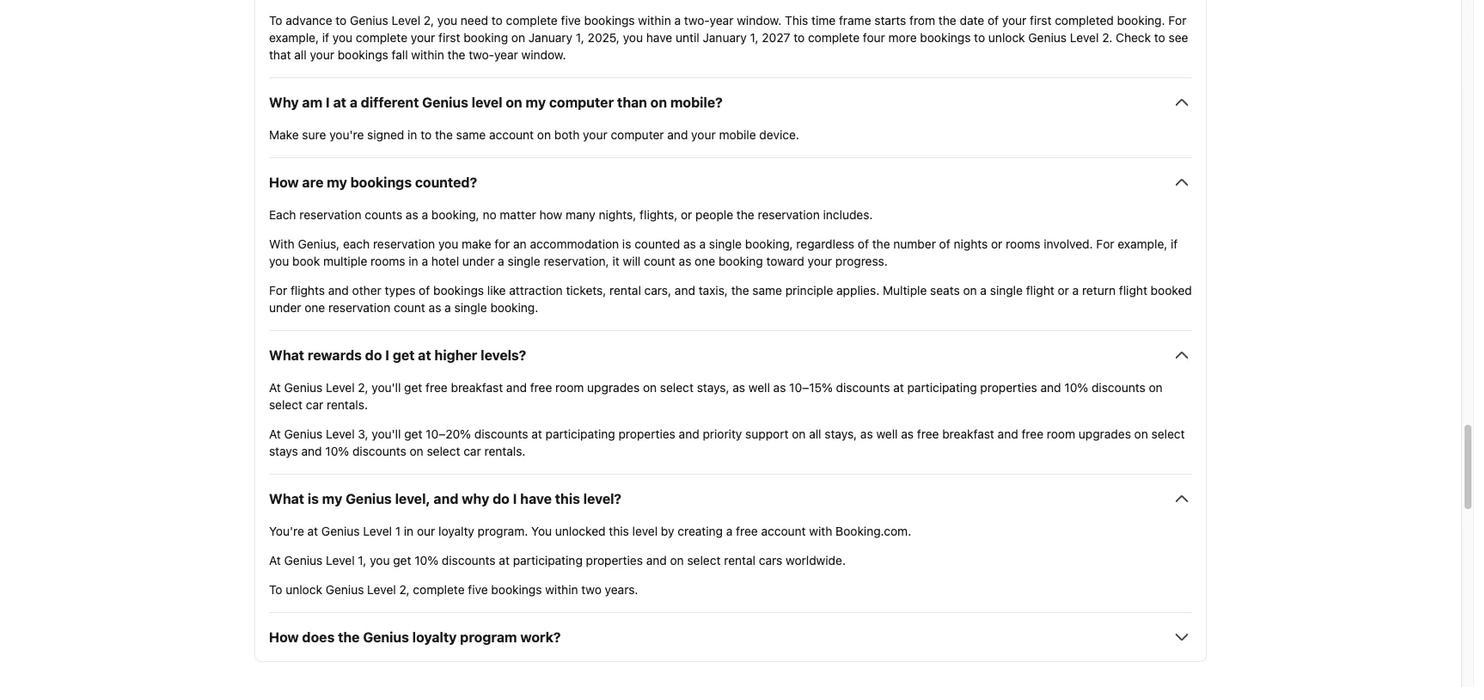 Task type: vqa. For each thing, say whether or not it's contained in the screenshot.
"Hop-"
no



Task type: locate. For each thing, give the bounding box(es) containing it.
account down "why am i at a different genius level on my computer than on mobile?"
[[489, 128, 534, 142]]

under down flights
[[269, 300, 301, 315]]

your down regardless
[[808, 254, 832, 269]]

0 vertical spatial rooms
[[1006, 237, 1041, 251]]

2027
[[762, 30, 791, 45]]

properties
[[981, 380, 1038, 395], [619, 427, 676, 441], [586, 553, 643, 568]]

my right are
[[327, 175, 347, 190]]

higher
[[435, 348, 478, 363]]

for right involved.
[[1097, 237, 1115, 251]]

you're at genius level 1 in our loyalty program. you unlocked this level by creating a free account with booking.com.
[[269, 524, 912, 539]]

rental left cars
[[724, 553, 756, 568]]

seats
[[931, 283, 960, 298]]

2 how from the top
[[269, 630, 299, 645]]

that
[[269, 48, 291, 62]]

2 vertical spatial or
[[1058, 283, 1070, 298]]

0 horizontal spatial is
[[308, 491, 319, 507]]

flight right return
[[1119, 283, 1148, 298]]

2 horizontal spatial 10%
[[1065, 380, 1089, 395]]

in right signed in the left of the page
[[408, 128, 417, 142]]

1 january from the left
[[529, 30, 573, 45]]

genius right different
[[422, 95, 469, 110]]

matter
[[500, 208, 536, 222]]

0 horizontal spatial flight
[[1026, 283, 1055, 298]]

1 horizontal spatial example,
[[1118, 237, 1168, 251]]

booking up the for flights and other types of bookings like attraction tickets, rental cars, and taxis, the same principle applies. multiple seats on a single flight or a return flight booked under one reservation count as a single booking.
[[719, 254, 763, 269]]

of
[[988, 13, 999, 28], [858, 237, 869, 251], [940, 237, 951, 251], [419, 283, 430, 298]]

0 vertical spatial loyalty
[[439, 524, 475, 539]]

multiple
[[323, 254, 367, 269]]

1 how from the top
[[269, 175, 299, 190]]

how inside 'how are my bookings counted?' dropdown button
[[269, 175, 299, 190]]

rentals.
[[327, 398, 368, 412], [485, 444, 526, 459]]

how left does
[[269, 630, 299, 645]]

bookings inside the for flights and other types of bookings like attraction tickets, rental cars, and taxis, the same principle applies. multiple seats on a single flight or a return flight booked under one reservation count as a single booking.
[[433, 283, 484, 298]]

0 horizontal spatial breakfast
[[451, 380, 503, 395]]

2.
[[1103, 30, 1113, 45]]

car down 10–20%
[[464, 444, 481, 459]]

1 vertical spatial in
[[409, 254, 418, 269]]

1 vertical spatial rooms
[[371, 254, 406, 269]]

under inside with genius, each reservation you make for an accommodation is counted as a single booking, regardless of the number of nights or rooms involved. for example, if you book multiple rooms in a hotel under a single reservation, it will count as one booking toward your progress.
[[463, 254, 495, 269]]

1 vertical spatial same
[[753, 283, 783, 298]]

1 vertical spatial have
[[520, 491, 552, 507]]

and
[[668, 128, 688, 142], [328, 283, 349, 298], [675, 283, 696, 298], [506, 380, 527, 395], [1041, 380, 1062, 395], [679, 427, 700, 441], [998, 427, 1019, 441], [301, 444, 322, 459], [434, 491, 459, 507], [646, 553, 667, 568]]

your inside with genius, each reservation you make for an accommodation is counted as a single booking, regardless of the number of nights or rooms involved. for example, if you book multiple rooms in a hotel under a single reservation, it will count as one booking toward your progress.
[[808, 254, 832, 269]]

0 vertical spatial stays,
[[697, 380, 730, 395]]

if
[[322, 30, 329, 45], [1171, 237, 1178, 251]]

0 vertical spatial one
[[695, 254, 716, 269]]

flights
[[291, 283, 325, 298]]

0 horizontal spatial account
[[489, 128, 534, 142]]

10% inside "at genius level 2, you'll get free breakfast and free room upgrades on select stays, as well as 10–15% discounts at participating properties and 10% discounts on select car rentals."
[[1065, 380, 1089, 395]]

this
[[785, 13, 809, 28]]

if inside to advance to genius level 2, you need to complete five bookings within a two-year window. this time frame starts from the date of your first completed booking. for example, if you complete your first booking on january 1, 2025, you have until january 1, 2027 to complete four more bookings to unlock genius level 2. check to see that all your bookings fall within the two-year window.
[[322, 30, 329, 45]]

for left flights
[[269, 283, 287, 298]]

0 vertical spatial 2,
[[424, 13, 434, 28]]

you'll right 3,
[[372, 427, 401, 441]]

regardless
[[797, 237, 855, 251]]

or inside the for flights and other types of bookings like attraction tickets, rental cars, and taxis, the same principle applies. multiple seats on a single flight or a return flight booked under one reservation count as a single booking.
[[1058, 283, 1070, 298]]

car inside "at genius level 2, you'll get free breakfast and free room upgrades on select stays, as well as 10–15% discounts at participating properties and 10% discounts on select car rentals."
[[306, 398, 324, 412]]

properties inside at genius level 3, you'll get 10–20% discounts at participating properties and priority support on all stays, as well as free breakfast and free room upgrades on select stays and 10% discounts on select car rentals.
[[619, 427, 676, 441]]

1 vertical spatial two-
[[469, 48, 494, 62]]

1 horizontal spatial breakfast
[[943, 427, 995, 441]]

attraction
[[509, 283, 563, 298]]

2 vertical spatial at
[[269, 553, 281, 568]]

bookings up counts
[[351, 175, 412, 190]]

bookings down at genius level 1, you get 10% discounts at participating properties and on select rental cars worldwide. on the bottom
[[491, 582, 542, 597]]

you'll down what rewards do i get at higher levels?
[[372, 380, 401, 395]]

booking
[[464, 30, 508, 45], [719, 254, 763, 269]]

2 horizontal spatial or
[[1058, 283, 1070, 298]]

involved.
[[1044, 237, 1093, 251]]

1 vertical spatial i
[[385, 348, 390, 363]]

to for to unlock genius level 2, complete five bookings within two years.
[[269, 582, 282, 597]]

for inside with genius, each reservation you make for an accommodation is counted as a single booking, regardless of the number of nights or rooms involved. for example, if you book multiple rooms in a hotel under a single reservation, it will count as one booking toward your progress.
[[1097, 237, 1115, 251]]

why
[[269, 95, 299, 110]]

1 vertical spatial booking.
[[491, 300, 539, 315]]

at inside "at genius level 2, you'll get free breakfast and free room upgrades on select stays, as well as 10–15% discounts at participating properties and 10% discounts on select car rentals."
[[894, 380, 904, 395]]

rentals. up 3,
[[327, 398, 368, 412]]

with
[[809, 524, 833, 539]]

2 vertical spatial my
[[322, 491, 343, 507]]

my
[[526, 95, 546, 110], [327, 175, 347, 190], [322, 491, 343, 507]]

flight down involved.
[[1026, 283, 1055, 298]]

0 vertical spatial this
[[555, 491, 580, 507]]

0 horizontal spatial do
[[365, 348, 382, 363]]

a up until
[[675, 13, 681, 28]]

first left completed
[[1030, 13, 1052, 28]]

0 vertical spatial unlock
[[989, 30, 1026, 45]]

one down flights
[[305, 300, 325, 315]]

of inside to advance to genius level 2, you need to complete five bookings within a two-year window. this time frame starts from the date of your first completed booking. for example, if you complete your first booking on january 1, 2025, you have until january 1, 2027 to complete four more bookings to unlock genius level 2. check to see that all your bookings fall within the two-year window.
[[988, 13, 999, 28]]

or inside with genius, each reservation you make for an accommodation is counted as a single booking, regardless of the number of nights or rooms involved. for example, if you book multiple rooms in a hotel under a single reservation, it will count as one booking toward your progress.
[[991, 237, 1003, 251]]

1 vertical spatial or
[[991, 237, 1003, 251]]

why am i at a different genius level on my computer than on mobile? button
[[269, 92, 1193, 113]]

1 to from the top
[[269, 13, 282, 28]]

0 horizontal spatial all
[[294, 48, 307, 62]]

count inside the for flights and other types of bookings like attraction tickets, rental cars, and taxis, the same principle applies. multiple seats on a single flight or a return flight booked under one reservation count as a single booking.
[[394, 300, 426, 315]]

of up progress.
[[858, 237, 869, 251]]

discounts
[[836, 380, 890, 395], [1092, 380, 1146, 395], [474, 427, 528, 441], [353, 444, 407, 459], [442, 553, 496, 568]]

get
[[393, 348, 415, 363], [404, 380, 423, 395], [404, 427, 423, 441], [393, 553, 411, 568]]

what inside what is my genius level, and why do i have this level? dropdown button
[[269, 491, 304, 507]]

same down "toward"
[[753, 283, 783, 298]]

get for 10%
[[393, 553, 411, 568]]

1 horizontal spatial first
[[1030, 13, 1052, 28]]

level inside at genius level 3, you'll get 10–20% discounts at participating properties and priority support on all stays, as well as free breakfast and free room upgrades on select stays and 10% discounts on select car rentals.
[[326, 427, 355, 441]]

2 vertical spatial 2,
[[399, 582, 410, 597]]

starts
[[875, 13, 907, 28]]

or left people
[[681, 208, 692, 222]]

you'll inside at genius level 3, you'll get 10–20% discounts at participating properties and priority support on all stays, as well as free breakfast and free room upgrades on select stays and 10% discounts on select car rentals.
[[372, 427, 401, 441]]

at inside at genius level 3, you'll get 10–20% discounts at participating properties and priority support on all stays, as well as free breakfast and free room upgrades on select stays and 10% discounts on select car rentals.
[[269, 427, 281, 441]]

to for to advance to genius level 2, you need to complete five bookings within a two-year window. this time frame starts from the date of your first completed booking. for example, if you complete your first booking on january 1, 2025, you have until january 1, 2027 to complete four more bookings to unlock genius level 2. check to see that all your bookings fall within the two-year window.
[[269, 13, 282, 28]]

two- up until
[[684, 13, 710, 28]]

for
[[1169, 13, 1187, 28], [1097, 237, 1115, 251], [269, 283, 287, 298]]

date
[[960, 13, 985, 28]]

see
[[1169, 30, 1189, 45]]

a up you're
[[350, 95, 358, 110]]

1 horizontal spatial car
[[464, 444, 481, 459]]

0 horizontal spatial car
[[306, 398, 324, 412]]

booking, up "toward"
[[745, 237, 793, 251]]

0 vertical spatial you'll
[[372, 380, 401, 395]]

well inside at genius level 3, you'll get 10–20% discounts at participating properties and priority support on all stays, as well as free breakfast and free room upgrades on select stays and 10% discounts on select car rentals.
[[877, 427, 898, 441]]

0 horizontal spatial within
[[411, 48, 444, 62]]

how for how does the genius loyalty program work?
[[269, 630, 299, 645]]

example, inside to advance to genius level 2, you need to complete five bookings within a two-year window. this time frame starts from the date of your first completed booking. for example, if you complete your first booking on january 1, 2025, you have until january 1, 2027 to complete four more bookings to unlock genius level 2. check to see that all your bookings fall within the two-year window.
[[269, 30, 319, 45]]

counted
[[635, 237, 680, 251]]

booking, down counted?
[[432, 208, 480, 222]]

all inside at genius level 3, you'll get 10–20% discounts at participating properties and priority support on all stays, as well as free breakfast and free room upgrades on select stays and 10% discounts on select car rentals.
[[809, 427, 822, 441]]

types
[[385, 283, 416, 298]]

participating for what is my genius level, and why do i have this level?
[[513, 553, 583, 568]]

2 january from the left
[[703, 30, 747, 45]]

0 horizontal spatial first
[[439, 30, 460, 45]]

0 vertical spatial all
[[294, 48, 307, 62]]

1 vertical spatial to
[[269, 582, 282, 597]]

2 horizontal spatial 2,
[[424, 13, 434, 28]]

booking. inside the for flights and other types of bookings like attraction tickets, rental cars, and taxis, the same principle applies. multiple seats on a single flight or a return flight booked under one reservation count as a single booking.
[[491, 300, 539, 315]]

each
[[343, 237, 370, 251]]

applies.
[[837, 283, 880, 298]]

you'll
[[372, 380, 401, 395], [372, 427, 401, 441]]

stays, inside "at genius level 2, you'll get free breakfast and free room upgrades on select stays, as well as 10–15% discounts at participating properties and 10% discounts on select car rentals."
[[697, 380, 730, 395]]

get left higher
[[393, 348, 415, 363]]

computer inside dropdown button
[[549, 95, 614, 110]]

level inside "at genius level 2, you'll get free breakfast and free room upgrades on select stays, as well as 10–15% discounts at participating properties and 10% discounts on select car rentals."
[[326, 380, 355, 395]]

same inside the for flights and other types of bookings like attraction tickets, rental cars, and taxis, the same principle applies. multiple seats on a single flight or a return flight booked under one reservation count as a single booking.
[[753, 283, 783, 298]]

do right rewards
[[365, 348, 382, 363]]

participating inside at genius level 3, you'll get 10–20% discounts at participating properties and priority support on all stays, as well as free breakfast and free room upgrades on select stays and 10% discounts on select car rentals.
[[546, 427, 615, 441]]

0 horizontal spatial stays,
[[697, 380, 730, 395]]

booking.
[[1118, 13, 1166, 28], [491, 300, 539, 315]]

have inside dropdown button
[[520, 491, 552, 507]]

0 vertical spatial is
[[623, 237, 632, 251]]

stays, down what rewards do i get at higher levels? dropdown button
[[697, 380, 730, 395]]

program
[[460, 630, 517, 645]]

3 at from the top
[[269, 553, 281, 568]]

a left return
[[1073, 283, 1079, 298]]

than
[[617, 95, 647, 110]]

0 vertical spatial well
[[749, 380, 770, 395]]

1 horizontal spatial unlock
[[989, 30, 1026, 45]]

principle
[[786, 283, 834, 298]]

different
[[361, 95, 419, 110]]

2, up how does the genius loyalty program work? in the bottom of the page
[[399, 582, 410, 597]]

0 vertical spatial rental
[[610, 283, 641, 298]]

reservation up "toward"
[[758, 208, 820, 222]]

bookings down "from"
[[920, 30, 971, 45]]

unlock
[[989, 30, 1026, 45], [286, 582, 322, 597]]

our
[[417, 524, 435, 539]]

signed
[[367, 128, 404, 142]]

0 vertical spatial within
[[638, 13, 671, 28]]

my inside dropdown button
[[327, 175, 347, 190]]

a left hotel on the left top of page
[[422, 254, 428, 269]]

1 vertical spatial example,
[[1118, 237, 1168, 251]]

my up make sure you're signed in to the same account on both your computer and your mobile device.
[[526, 95, 546, 110]]

have
[[646, 30, 673, 45], [520, 491, 552, 507]]

fall
[[392, 48, 408, 62]]

1 horizontal spatial rooms
[[1006, 237, 1041, 251]]

level down rewards
[[326, 380, 355, 395]]

to down this
[[794, 30, 805, 45]]

0 horizontal spatial for
[[269, 283, 287, 298]]

make
[[462, 237, 492, 251]]

1 vertical spatial you'll
[[372, 427, 401, 441]]

1 horizontal spatial if
[[1171, 237, 1178, 251]]

level left 3,
[[326, 427, 355, 441]]

1 you'll from the top
[[372, 380, 401, 395]]

window. up "why am i at a different genius level on my computer than on mobile?"
[[522, 48, 566, 62]]

get inside "at genius level 2, you'll get free breakfast and free room upgrades on select stays, as well as 10–15% discounts at participating properties and 10% discounts on select car rentals."
[[404, 380, 423, 395]]

get inside at genius level 3, you'll get 10–20% discounts at participating properties and priority support on all stays, as well as free breakfast and free room upgrades on select stays and 10% discounts on select car rentals.
[[404, 427, 423, 441]]

1 horizontal spatial 1,
[[576, 30, 585, 45]]

1 vertical spatial level
[[633, 524, 658, 539]]

1 vertical spatial first
[[439, 30, 460, 45]]

one up taxis,
[[695, 254, 716, 269]]

genius left level,
[[346, 491, 392, 507]]

of inside the for flights and other types of bookings like attraction tickets, rental cars, and taxis, the same principle applies. multiple seats on a single flight or a return flight booked under one reservation count as a single booking.
[[419, 283, 430, 298]]

1 vertical spatial is
[[308, 491, 319, 507]]

level
[[392, 13, 421, 28], [1070, 30, 1099, 45], [326, 380, 355, 395], [326, 427, 355, 441], [363, 524, 392, 539], [326, 553, 355, 568], [367, 582, 396, 597]]

on inside to advance to genius level 2, you need to complete five bookings within a two-year window. this time frame starts from the date of your first completed booking. for example, if you complete your first booking on january 1, 2025, you have until january 1, 2027 to complete four more bookings to unlock genius level 2. check to see that all your bookings fall within the two-year window.
[[512, 30, 525, 45]]

1 what from the top
[[269, 348, 304, 363]]

how inside how does the genius loyalty program work? dropdown button
[[269, 630, 299, 645]]

do inside dropdown button
[[365, 348, 382, 363]]

your up different
[[411, 30, 435, 45]]

my left level,
[[322, 491, 343, 507]]

how left are
[[269, 175, 299, 190]]

window. up 2027
[[737, 13, 782, 28]]

complete down time
[[808, 30, 860, 45]]

what rewards do i get at higher levels?
[[269, 348, 527, 363]]

1 vertical spatial 10%
[[325, 444, 349, 459]]

what inside what rewards do i get at higher levels? dropdown button
[[269, 348, 304, 363]]

example, up booked
[[1118, 237, 1168, 251]]

i
[[326, 95, 330, 110], [385, 348, 390, 363], [513, 491, 517, 507]]

example, inside with genius, each reservation you make for an accommodation is counted as a single booking, regardless of the number of nights or rooms involved. for example, if you book multiple rooms in a hotel under a single reservation, it will count as one booking toward your progress.
[[1118, 237, 1168, 251]]

reservation
[[300, 208, 362, 222], [758, 208, 820, 222], [373, 237, 435, 251], [329, 300, 391, 315]]

same
[[456, 128, 486, 142], [753, 283, 783, 298]]

level left by
[[633, 524, 658, 539]]

0 horizontal spatial this
[[555, 491, 580, 507]]

2 vertical spatial properties
[[586, 553, 643, 568]]

1 vertical spatial unlock
[[286, 582, 322, 597]]

you'll inside "at genius level 2, you'll get free breakfast and free room upgrades on select stays, as well as 10–15% discounts at participating properties and 10% discounts on select car rentals."
[[372, 380, 401, 395]]

get for 10–20%
[[404, 427, 423, 441]]

0 horizontal spatial rental
[[610, 283, 641, 298]]

all right that
[[294, 48, 307, 62]]

stays, inside at genius level 3, you'll get 10–20% discounts at participating properties and priority support on all stays, as well as free breakfast and free room upgrades on select stays and 10% discounts on select car rentals.
[[825, 427, 857, 441]]

2 horizontal spatial i
[[513, 491, 517, 507]]

unlock inside to advance to genius level 2, you need to complete five bookings within a two-year window. this time frame starts from the date of your first completed booking. for example, if you complete your first booking on january 1, 2025, you have until january 1, 2027 to complete four more bookings to unlock genius level 2. check to see that all your bookings fall within the two-year window.
[[989, 30, 1026, 45]]

i inside dropdown button
[[385, 348, 390, 363]]

participating for what rewards do i get at higher levels?
[[546, 427, 615, 441]]

2 at from the top
[[269, 427, 281, 441]]

rooms left involved.
[[1006, 237, 1041, 251]]

rentals. inside "at genius level 2, you'll get free breakfast and free room upgrades on select stays, as well as 10–15% discounts at participating properties and 10% discounts on select car rentals."
[[327, 398, 368, 412]]

one
[[695, 254, 716, 269], [305, 300, 325, 315]]

reservation down other
[[329, 300, 391, 315]]

bookings down hotel on the left top of page
[[433, 283, 484, 298]]

2 to from the top
[[269, 582, 282, 597]]

2 you'll from the top
[[372, 427, 401, 441]]

at genius level 3, you'll get 10–20% discounts at participating properties and priority support on all stays, as well as free breakfast and free room upgrades on select stays and 10% discounts on select car rentals.
[[269, 427, 1185, 459]]

within down at genius level 1, you get 10% discounts at participating properties and on select rental cars worldwide. on the bottom
[[545, 582, 578, 597]]

single
[[709, 237, 742, 251], [508, 254, 541, 269], [990, 283, 1023, 298], [454, 300, 487, 315]]

1 horizontal spatial same
[[753, 283, 783, 298]]

1 vertical spatial booking,
[[745, 237, 793, 251]]

get down what rewards do i get at higher levels?
[[404, 380, 423, 395]]

counted?
[[415, 175, 477, 190]]

your right date
[[1002, 13, 1027, 28]]

bookings inside dropdown button
[[351, 175, 412, 190]]

computer
[[549, 95, 614, 110], [611, 128, 664, 142]]

your right both
[[583, 128, 608, 142]]

participating
[[908, 380, 977, 395], [546, 427, 615, 441], [513, 553, 583, 568]]

1 vertical spatial well
[[877, 427, 898, 441]]

or left return
[[1058, 283, 1070, 298]]

1 horizontal spatial is
[[623, 237, 632, 251]]

at
[[269, 380, 281, 395], [269, 427, 281, 441], [269, 553, 281, 568]]

0 horizontal spatial or
[[681, 208, 692, 222]]

0 vertical spatial or
[[681, 208, 692, 222]]

both
[[554, 128, 580, 142]]

do right why
[[493, 491, 510, 507]]

at for what rewards do i get at higher levels?
[[269, 427, 281, 441]]

a down hotel on the left top of page
[[445, 300, 451, 315]]

1 vertical spatial within
[[411, 48, 444, 62]]

0 vertical spatial rentals.
[[327, 398, 368, 412]]

nights
[[954, 237, 988, 251]]

what for what rewards do i get at higher levels?
[[269, 348, 304, 363]]

in right 1
[[404, 524, 414, 539]]

booking,
[[432, 208, 480, 222], [745, 237, 793, 251]]

1 vertical spatial do
[[493, 491, 510, 507]]

1 vertical spatial account
[[761, 524, 806, 539]]

booking down need
[[464, 30, 508, 45]]

0 horizontal spatial booking.
[[491, 300, 539, 315]]

10% inside at genius level 3, you'll get 10–20% discounts at participating properties and priority support on all stays, as well as free breakfast and free room upgrades on select stays and 10% discounts on select car rentals.
[[325, 444, 349, 459]]

multiple
[[883, 283, 927, 298]]

within
[[638, 13, 671, 28], [411, 48, 444, 62], [545, 582, 578, 597]]

to inside to advance to genius level 2, you need to complete five bookings within a two-year window. this time frame starts from the date of your first completed booking. for example, if you complete your first booking on january 1, 2025, you have until january 1, 2027 to complete four more bookings to unlock genius level 2. check to see that all your bookings fall within the two-year window.
[[269, 13, 282, 28]]

of left "nights" at the top right of the page
[[940, 237, 951, 251]]

2, inside to advance to genius level 2, you need to complete five bookings within a two-year window. this time frame starts from the date of your first completed booking. for example, if you complete your first booking on january 1, 2025, you have until january 1, 2027 to complete four more bookings to unlock genius level 2. check to see that all your bookings fall within the two-year window.
[[424, 13, 434, 28]]

1 horizontal spatial under
[[463, 254, 495, 269]]

1 horizontal spatial within
[[545, 582, 578, 597]]

genius up does
[[326, 582, 364, 597]]

rewards
[[308, 348, 362, 363]]

room inside at genius level 3, you'll get 10–20% discounts at participating properties and priority support on all stays, as well as free breakfast and free room upgrades on select stays and 10% discounts on select car rentals.
[[1047, 427, 1076, 441]]

number
[[894, 237, 936, 251]]

loyalty down to unlock genius level 2, complete five bookings within two years.
[[413, 630, 457, 645]]

1 vertical spatial under
[[269, 300, 301, 315]]

level?
[[584, 491, 622, 507]]

1 horizontal spatial window.
[[737, 13, 782, 28]]

rental down will
[[610, 283, 641, 298]]

0 vertical spatial i
[[326, 95, 330, 110]]

0 horizontal spatial one
[[305, 300, 325, 315]]

booking inside with genius, each reservation you make for an accommodation is counted as a single booking, regardless of the number of nights or rooms involved. for example, if you book multiple rooms in a hotel under a single reservation, it will count as one booking toward your progress.
[[719, 254, 763, 269]]

stays, down the 10–15%
[[825, 427, 857, 441]]

genius inside at genius level 3, you'll get 10–20% discounts at participating properties and priority support on all stays, as well as free breakfast and free room upgrades on select stays and 10% discounts on select car rentals.
[[284, 427, 323, 441]]

1 flight from the left
[[1026, 283, 1055, 298]]

0 vertical spatial how
[[269, 175, 299, 190]]

within right fall at top left
[[411, 48, 444, 62]]

0 vertical spatial for
[[1169, 13, 1187, 28]]

0 horizontal spatial i
[[326, 95, 330, 110]]

year left this
[[710, 13, 734, 28]]

1 vertical spatial car
[[464, 444, 481, 459]]

what up "you're"
[[269, 491, 304, 507]]

january
[[529, 30, 573, 45], [703, 30, 747, 45]]

two- down need
[[469, 48, 494, 62]]

2 vertical spatial in
[[404, 524, 414, 539]]

january left 2025,
[[529, 30, 573, 45]]

many
[[566, 208, 596, 222]]

if up booked
[[1171, 237, 1178, 251]]

time
[[812, 13, 836, 28]]

1 at from the top
[[269, 380, 281, 395]]

i right am
[[326, 95, 330, 110]]

0 horizontal spatial example,
[[269, 30, 319, 45]]

the down need
[[448, 48, 466, 62]]

am
[[302, 95, 323, 110]]

1 vertical spatial at
[[269, 427, 281, 441]]

have up you on the left of the page
[[520, 491, 552, 507]]

under inside the for flights and other types of bookings like attraction tickets, rental cars, and taxis, the same principle applies. multiple seats on a single flight or a return flight booked under one reservation count as a single booking.
[[269, 300, 301, 315]]

2, left need
[[424, 13, 434, 28]]

computer up both
[[549, 95, 614, 110]]

mobile?
[[671, 95, 723, 110]]

level up does
[[326, 553, 355, 568]]

0 vertical spatial to
[[269, 13, 282, 28]]

1 horizontal spatial count
[[644, 254, 676, 269]]

reservation inside with genius, each reservation you make for an accommodation is counted as a single booking, regardless of the number of nights or rooms involved. for example, if you book multiple rooms in a hotel under a single reservation, it will count as one booking toward your progress.
[[373, 237, 435, 251]]

loyalty
[[439, 524, 475, 539], [413, 630, 457, 645]]

0 vertical spatial do
[[365, 348, 382, 363]]

0 horizontal spatial year
[[494, 48, 518, 62]]

what for what is my genius level, and why do i have this level?
[[269, 491, 304, 507]]

booked
[[1151, 283, 1192, 298]]

two
[[582, 582, 602, 597]]

of right date
[[988, 13, 999, 28]]

to down "you're"
[[269, 582, 282, 597]]

complete
[[506, 13, 558, 28], [356, 30, 408, 45], [808, 30, 860, 45], [413, 582, 465, 597]]

level inside why am i at a different genius level on my computer than on mobile? dropdown button
[[472, 95, 503, 110]]

0 vertical spatial count
[[644, 254, 676, 269]]

to left advance
[[269, 13, 282, 28]]

upgrades inside "at genius level 2, you'll get free breakfast and free room upgrades on select stays, as well as 10–15% discounts at participating properties and 10% discounts on select car rentals."
[[587, 380, 640, 395]]

0 horizontal spatial 10%
[[325, 444, 349, 459]]

rental inside the for flights and other types of bookings like attraction tickets, rental cars, and taxis, the same principle applies. multiple seats on a single flight or a return flight booked under one reservation count as a single booking.
[[610, 283, 641, 298]]

upgrades
[[587, 380, 640, 395], [1079, 427, 1132, 441]]

do inside dropdown button
[[493, 491, 510, 507]]

0 horizontal spatial count
[[394, 300, 426, 315]]

what rewards do i get at higher levels? button
[[269, 345, 1193, 366]]

level left 1
[[363, 524, 392, 539]]

1 vertical spatial for
[[1097, 237, 1115, 251]]

2 what from the top
[[269, 491, 304, 507]]

level
[[472, 95, 503, 110], [633, 524, 658, 539]]

on inside the for flights and other types of bookings like attraction tickets, rental cars, and taxis, the same principle applies. multiple seats on a single flight or a return flight booked under one reservation count as a single booking.
[[964, 283, 977, 298]]

2,
[[424, 13, 434, 28], [358, 380, 368, 395], [399, 582, 410, 597]]

other
[[352, 283, 382, 298]]

0 horizontal spatial room
[[556, 380, 584, 395]]



Task type: describe. For each thing, give the bounding box(es) containing it.
at for what is my genius level, and why do i have this level?
[[269, 553, 281, 568]]

0 vertical spatial window.
[[737, 13, 782, 28]]

is inside with genius, each reservation you make for an accommodation is counted as a single booking, regardless of the number of nights or rooms involved. for example, if you book multiple rooms in a hotel under a single reservation, it will count as one booking toward your progress.
[[623, 237, 632, 251]]

accommodation
[[530, 237, 619, 251]]

count inside with genius, each reservation you make for an accommodation is counted as a single booking, regardless of the number of nights or rooms involved. for example, if you book multiple rooms in a hotel under a single reservation, it will count as one booking toward your progress.
[[644, 254, 676, 269]]

booking.com.
[[836, 524, 912, 539]]

counts
[[365, 208, 403, 222]]

how does the genius loyalty program work?
[[269, 630, 561, 645]]

reservation,
[[544, 254, 609, 269]]

2, inside "at genius level 2, you'll get free breakfast and free room upgrades on select stays, as well as 10–15% discounts at participating properties and 10% discounts on select car rentals."
[[358, 380, 368, 395]]

need
[[461, 13, 488, 28]]

for flights and other types of bookings like attraction tickets, rental cars, and taxis, the same principle applies. multiple seats on a single flight or a return flight booked under one reservation count as a single booking.
[[269, 283, 1192, 315]]

0 vertical spatial in
[[408, 128, 417, 142]]

at genius level 1, you get 10% discounts at participating properties and on select rental cars worldwide.
[[269, 553, 846, 568]]

genius,
[[298, 237, 340, 251]]

a inside to advance to genius level 2, you need to complete five bookings within a two-year window. this time frame starts from the date of your first completed booking. for example, if you complete your first booking on january 1, 2025, you have until january 1, 2027 to complete four more bookings to unlock genius level 2. check to see that all your bookings fall within the two-year window.
[[675, 13, 681, 28]]

this inside what is my genius level, and why do i have this level? dropdown button
[[555, 491, 580, 507]]

a down people
[[700, 237, 706, 251]]

10–20%
[[426, 427, 471, 441]]

get inside dropdown button
[[393, 348, 415, 363]]

frame
[[839, 13, 872, 28]]

1 horizontal spatial 2,
[[399, 582, 410, 597]]

properties for what rewards do i get at higher levels?
[[619, 427, 676, 441]]

how does the genius loyalty program work? button
[[269, 627, 1193, 648]]

nights,
[[599, 208, 637, 222]]

single down an on the top left of page
[[508, 254, 541, 269]]

with
[[269, 237, 295, 251]]

complete right need
[[506, 13, 558, 28]]

breakfast inside at genius level 3, you'll get 10–20% discounts at participating properties and priority support on all stays, as well as free breakfast and free room upgrades on select stays and 10% discounts on select car rentals.
[[943, 427, 995, 441]]

you're
[[330, 128, 364, 142]]

level,
[[395, 491, 431, 507]]

how are my bookings counted?
[[269, 175, 477, 190]]

each reservation counts as a booking, no matter how many nights, flights, or people the reservation includes.
[[269, 208, 873, 222]]

with genius, each reservation you make for an accommodation is counted as a single booking, regardless of the number of nights or rooms involved. for example, if you book multiple rooms in a hotel under a single reservation, it will count as one booking toward your progress.
[[269, 237, 1178, 269]]

0 vertical spatial account
[[489, 128, 534, 142]]

car inside at genius level 3, you'll get 10–20% discounts at participating properties and priority support on all stays, as well as free breakfast and free room upgrades on select stays and 10% discounts on select car rentals.
[[464, 444, 481, 459]]

room inside "at genius level 2, you'll get free breakfast and free room upgrades on select stays, as well as 10–15% discounts at participating properties and 10% discounts on select car rentals."
[[556, 380, 584, 395]]

the inside with genius, each reservation you make for an accommodation is counted as a single booking, regardless of the number of nights or rooms involved. for example, if you book multiple rooms in a hotel under a single reservation, it will count as one booking toward your progress.
[[873, 237, 890, 251]]

taxis,
[[699, 283, 728, 298]]

five inside to advance to genius level 2, you need to complete five bookings within a two-year window. this time frame starts from the date of your first completed booking. for example, if you complete your first booking on january 1, 2025, you have until january 1, 2027 to complete four more bookings to unlock genius level 2. check to see that all your bookings fall within the two-year window.
[[561, 13, 581, 28]]

why
[[462, 491, 490, 507]]

more
[[889, 30, 917, 45]]

0 horizontal spatial same
[[456, 128, 486, 142]]

an
[[513, 237, 527, 251]]

booking inside to advance to genius level 2, you need to complete five bookings within a two-year window. this time frame starts from the date of your first completed booking. for example, if you complete your first booking on january 1, 2025, you have until january 1, 2027 to complete four more bookings to unlock genius level 2. check to see that all your bookings fall within the two-year window.
[[464, 30, 508, 45]]

stays
[[269, 444, 298, 459]]

0 horizontal spatial unlock
[[286, 582, 322, 597]]

2 horizontal spatial 1,
[[750, 30, 759, 45]]

the right people
[[737, 208, 755, 222]]

people
[[696, 208, 734, 222]]

for inside the for flights and other types of bookings like attraction tickets, rental cars, and taxis, the same principle applies. multiple seats on a single flight or a return flight booked under one reservation count as a single booking.
[[269, 283, 287, 298]]

sure
[[302, 128, 326, 142]]

reservation up genius,
[[300, 208, 362, 222]]

for inside to advance to genius level 2, you need to complete five bookings within a two-year window. this time frame starts from the date of your first completed booking. for example, if you complete your first booking on january 1, 2025, you have until january 1, 2027 to complete four more bookings to unlock genius level 2. check to see that all your bookings fall within the two-year window.
[[1169, 13, 1187, 28]]

1 horizontal spatial level
[[633, 524, 658, 539]]

10–15%
[[790, 380, 833, 395]]

0 horizontal spatial rooms
[[371, 254, 406, 269]]

2 vertical spatial i
[[513, 491, 517, 507]]

2025,
[[588, 30, 620, 45]]

creating
[[678, 524, 723, 539]]

breakfast inside "at genius level 2, you'll get free breakfast and free room upgrades on select stays, as well as 10–15% discounts at participating properties and 10% discounts on select car rentals."
[[451, 380, 503, 395]]

support
[[746, 427, 789, 441]]

genius down completed
[[1029, 30, 1067, 45]]

genius right "you're"
[[322, 524, 360, 539]]

a right "creating"
[[726, 524, 733, 539]]

cars,
[[645, 283, 672, 298]]

mobile
[[719, 128, 756, 142]]

to advance to genius level 2, you need to complete five bookings within a two-year window. this time frame starts from the date of your first completed booking. for example, if you complete your first booking on january 1, 2025, you have until january 1, 2027 to complete four more bookings to unlock genius level 2. check to see that all your bookings fall within the two-year window.
[[269, 13, 1189, 62]]

at inside "at genius level 2, you'll get free breakfast and free room upgrades on select stays, as well as 10–15% discounts at participating properties and 10% discounts on select car rentals."
[[269, 380, 281, 395]]

1 vertical spatial this
[[609, 524, 629, 539]]

if inside with genius, each reservation you make for an accommodation is counted as a single booking, regardless of the number of nights or rooms involved. for example, if you book multiple rooms in a hotel under a single reservation, it will count as one booking toward your progress.
[[1171, 237, 1178, 251]]

for
[[495, 237, 510, 251]]

genius right advance
[[350, 13, 388, 28]]

the left date
[[939, 13, 957, 28]]

1 vertical spatial five
[[468, 582, 488, 597]]

your down advance
[[310, 48, 334, 62]]

loyalty inside how does the genius loyalty program work? dropdown button
[[413, 630, 457, 645]]

unlocked
[[555, 524, 606, 539]]

genius inside "at genius level 2, you'll get free breakfast and free room upgrades on select stays, as well as 10–15% discounts at participating properties and 10% discounts on select car rentals."
[[284, 380, 323, 395]]

to right need
[[492, 13, 503, 28]]

the inside the for flights and other types of bookings like attraction tickets, rental cars, and taxis, the same principle applies. multiple seats on a single flight or a return flight booked under one reservation count as a single booking.
[[732, 283, 749, 298]]

2 vertical spatial 10%
[[415, 553, 439, 568]]

in inside with genius, each reservation you make for an accommodation is counted as a single booking, regardless of the number of nights or rooms involved. for example, if you book multiple rooms in a hotel under a single reservation, it will count as one booking toward your progress.
[[409, 254, 418, 269]]

how are my bookings counted? button
[[269, 172, 1193, 193]]

properties inside "at genius level 2, you'll get free breakfast and free room upgrades on select stays, as well as 10–15% discounts at participating properties and 10% discounts on select car rentals."
[[981, 380, 1038, 395]]

0 horizontal spatial booking,
[[432, 208, 480, 222]]

hotel
[[432, 254, 459, 269]]

what is my genius level, and why do i have this level?
[[269, 491, 622, 507]]

make sure you're signed in to the same account on both your computer and your mobile device.
[[269, 128, 800, 142]]

worldwide.
[[786, 553, 846, 568]]

complete up fall at top left
[[356, 30, 408, 45]]

by
[[661, 524, 675, 539]]

bookings up 2025,
[[584, 13, 635, 28]]

a right seats
[[981, 283, 987, 298]]

properties for what is my genius level, and why do i have this level?
[[586, 553, 643, 568]]

one inside with genius, each reservation you make for an accommodation is counted as a single booking, regardless of the number of nights or rooms involved. for example, if you book multiple rooms in a hotel under a single reservation, it will count as one booking toward your progress.
[[695, 254, 716, 269]]

level up fall at top left
[[392, 13, 421, 28]]

genius right does
[[363, 630, 409, 645]]

0 vertical spatial year
[[710, 13, 734, 28]]

2 horizontal spatial within
[[638, 13, 671, 28]]

and inside dropdown button
[[434, 491, 459, 507]]

you'll for 3,
[[372, 427, 401, 441]]

four
[[863, 30, 886, 45]]

1
[[395, 524, 401, 539]]

like
[[487, 283, 506, 298]]

years.
[[605, 582, 638, 597]]

the inside how does the genius loyalty program work? dropdown button
[[338, 630, 360, 645]]

work?
[[521, 630, 561, 645]]

level up how does the genius loyalty program work? in the bottom of the page
[[367, 582, 396, 597]]

0 vertical spatial first
[[1030, 13, 1052, 28]]

progress.
[[836, 254, 888, 269]]

rentals. inside at genius level 3, you'll get 10–20% discounts at participating properties and priority support on all stays, as well as free breakfast and free room upgrades on select stays and 10% discounts on select car rentals.
[[485, 444, 526, 459]]

my for level,
[[322, 491, 343, 507]]

priority
[[703, 427, 742, 441]]

bookings left fall at top left
[[338, 48, 388, 62]]

as inside the for flights and other types of bookings like attraction tickets, rental cars, and taxis, the same principle applies. multiple seats on a single flight or a return flight booked under one reservation count as a single booking.
[[429, 300, 441, 315]]

1 vertical spatial computer
[[611, 128, 664, 142]]

booking, inside with genius, each reservation you make for an accommodation is counted as a single booking, regardless of the number of nights or rooms involved. for example, if you book multiple rooms in a hotel under a single reservation, it will count as one booking toward your progress.
[[745, 237, 793, 251]]

booking. inside to advance to genius level 2, you need to complete five bookings within a two-year window. this time frame starts from the date of your first completed booking. for example, if you complete your first booking on january 1, 2025, you have until january 1, 2027 to complete four more bookings to unlock genius level 2. check to see that all your bookings fall within the two-year window.
[[1118, 13, 1166, 28]]

from
[[910, 13, 936, 28]]

will
[[623, 254, 641, 269]]

you
[[531, 524, 552, 539]]

single down people
[[709, 237, 742, 251]]

you'll for 2,
[[372, 380, 401, 395]]

program.
[[478, 524, 528, 539]]

the up counted?
[[435, 128, 453, 142]]

one inside the for flights and other types of bookings like attraction tickets, rental cars, and taxis, the same principle applies. multiple seats on a single flight or a return flight booked under one reservation count as a single booking.
[[305, 300, 325, 315]]

to right advance
[[336, 13, 347, 28]]

until
[[676, 30, 700, 45]]

0 horizontal spatial 1,
[[358, 553, 367, 568]]

each
[[269, 208, 296, 222]]

single up higher
[[454, 300, 487, 315]]

reservation inside the for flights and other types of bookings like attraction tickets, rental cars, and taxis, the same principle applies. multiple seats on a single flight or a return flight booked under one reservation count as a single booking.
[[329, 300, 391, 315]]

have inside to advance to genius level 2, you need to complete five bookings within a two-year window. this time frame starts from the date of your first completed booking. for example, if you complete your first booking on january 1, 2025, you have until january 1, 2027 to complete four more bookings to unlock genius level 2. check to see that all your bookings fall within the two-year window.
[[646, 30, 673, 45]]

all inside to advance to genius level 2, you need to complete five bookings within a two-year window. this time frame starts from the date of your first completed booking. for example, if you complete your first booking on january 1, 2025, you have until january 1, 2027 to complete four more bookings to unlock genius level 2. check to see that all your bookings fall within the two-year window.
[[294, 48, 307, 62]]

2 flight from the left
[[1119, 283, 1148, 298]]

device.
[[760, 128, 800, 142]]

to down date
[[974, 30, 986, 45]]

how for how are my bookings counted?
[[269, 175, 299, 190]]

tickets,
[[566, 283, 607, 298]]

to left see
[[1155, 30, 1166, 45]]

at inside dropdown button
[[418, 348, 431, 363]]

get for free
[[404, 380, 423, 395]]

a inside dropdown button
[[350, 95, 358, 110]]

what is my genius level, and why do i have this level? button
[[269, 489, 1193, 509]]

1 vertical spatial window.
[[522, 48, 566, 62]]

flights,
[[640, 208, 678, 222]]

a down for
[[498, 254, 505, 269]]

check
[[1116, 30, 1151, 45]]

at inside dropdown button
[[333, 95, 347, 110]]

complete up how does the genius loyalty program work? in the bottom of the page
[[413, 582, 465, 597]]

to unlock genius level 2, complete five bookings within two years.
[[269, 582, 638, 597]]

return
[[1083, 283, 1116, 298]]

a down counted?
[[422, 208, 428, 222]]

no
[[483, 208, 497, 222]]

at inside at genius level 3, you'll get 10–20% discounts at participating properties and priority support on all stays, as well as free breakfast and free room upgrades on select stays and 10% discounts on select car rentals.
[[532, 427, 542, 441]]

1 horizontal spatial rental
[[724, 553, 756, 568]]

make
[[269, 128, 299, 142]]

my for counted?
[[327, 175, 347, 190]]

3,
[[358, 427, 369, 441]]

book
[[292, 254, 320, 269]]

0 vertical spatial my
[[526, 95, 546, 110]]

upgrades inside at genius level 3, you'll get 10–20% discounts at participating properties and priority support on all stays, as well as free breakfast and free room upgrades on select stays and 10% discounts on select car rentals.
[[1079, 427, 1132, 441]]

is inside dropdown button
[[308, 491, 319, 507]]

level down completed
[[1070, 30, 1099, 45]]

advance
[[286, 13, 332, 28]]

levels?
[[481, 348, 527, 363]]

completed
[[1055, 13, 1114, 28]]

does
[[302, 630, 335, 645]]

1 horizontal spatial two-
[[684, 13, 710, 28]]

well inside "at genius level 2, you'll get free breakfast and free room upgrades on select stays, as well as 10–15% discounts at participating properties and 10% discounts on select car rentals."
[[749, 380, 770, 395]]

to right signed in the left of the page
[[421, 128, 432, 142]]

single right seats
[[990, 283, 1023, 298]]

1 horizontal spatial account
[[761, 524, 806, 539]]

your down mobile?
[[692, 128, 716, 142]]

are
[[302, 175, 324, 190]]

0 horizontal spatial two-
[[469, 48, 494, 62]]

genius down "you're"
[[284, 553, 323, 568]]

it
[[613, 254, 620, 269]]

participating inside "at genius level 2, you'll get free breakfast and free room upgrades on select stays, as well as 10–15% discounts at participating properties and 10% discounts on select car rentals."
[[908, 380, 977, 395]]

why am i at a different genius level on my computer than on mobile?
[[269, 95, 723, 110]]



